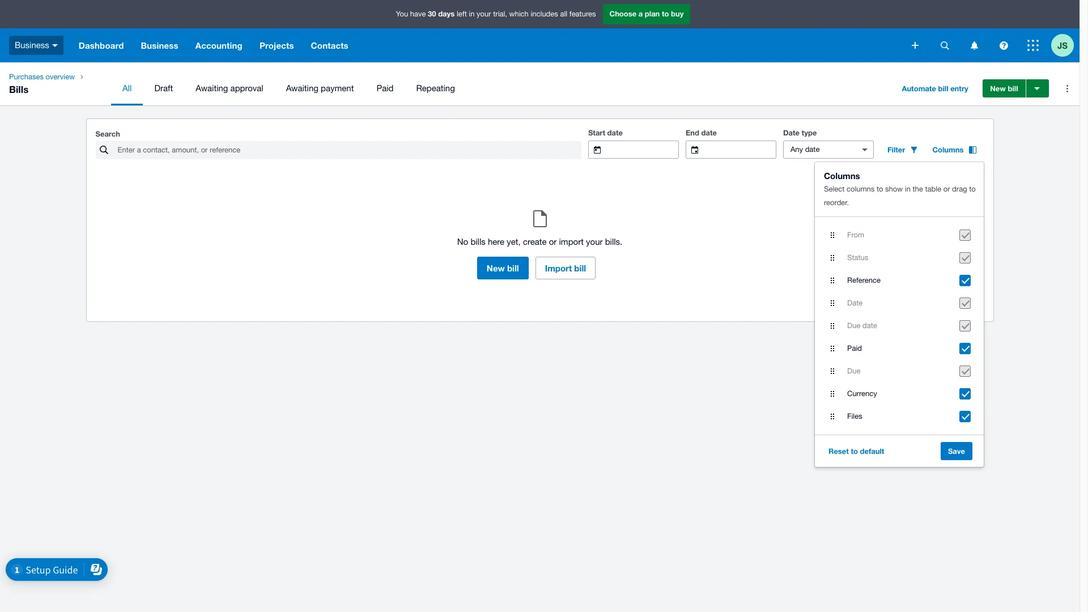 Task type: describe. For each thing, give the bounding box(es) containing it.
date type
[[784, 128, 817, 137]]

filter button
[[881, 141, 926, 159]]

dashboard link
[[70, 28, 132, 62]]

filter
[[888, 145, 906, 154]]

here
[[488, 237, 505, 247]]

menu inside bills navigation
[[111, 71, 887, 105]]

plan
[[645, 9, 660, 18]]

0 horizontal spatial new bill
[[487, 263, 519, 273]]

Search field
[[117, 142, 582, 159]]

bills
[[9, 83, 29, 95]]

includes
[[531, 10, 558, 18]]

drag
[[953, 185, 968, 193]]

all link
[[111, 71, 143, 105]]

date for date
[[848, 299, 863, 307]]

2 business button from the left
[[132, 28, 187, 62]]

which
[[510, 10, 529, 18]]

bill inside popup button
[[939, 84, 949, 93]]

0 horizontal spatial business
[[15, 40, 49, 50]]

due for due date
[[848, 322, 861, 330]]

type
[[802, 128, 817, 137]]

reset
[[829, 447, 849, 456]]

date for start date
[[608, 128, 623, 137]]

payment
[[321, 83, 354, 93]]

features
[[570, 10, 596, 18]]

2 horizontal spatial svg image
[[1028, 40, 1039, 51]]

show
[[886, 185, 903, 193]]

choose
[[610, 9, 637, 18]]

0 horizontal spatial new bill button
[[477, 257, 529, 280]]

contacts button
[[303, 28, 357, 62]]

date for due date
[[863, 322, 878, 330]]

entry
[[951, 84, 969, 93]]

Start date field
[[610, 141, 679, 158]]

due for due
[[848, 367, 861, 375]]

no bills here yet, create or import your bills.
[[458, 237, 623, 247]]

1 vertical spatial new
[[487, 263, 505, 273]]

bill inside button
[[575, 263, 586, 273]]

start
[[589, 128, 606, 137]]

repeating link
[[405, 71, 467, 105]]

2 horizontal spatial svg image
[[1000, 41, 1009, 50]]

columns for columns
[[933, 145, 964, 154]]

1 horizontal spatial your
[[586, 237, 603, 247]]

import bill
[[545, 263, 586, 273]]

all
[[123, 83, 132, 93]]

approval
[[231, 83, 263, 93]]

trial,
[[493, 10, 508, 18]]

or inside columns select columns to show in the table or drag to reorder.
[[944, 185, 951, 193]]

js button
[[1052, 28, 1080, 62]]

0 horizontal spatial svg image
[[912, 42, 919, 49]]

import bill button
[[536, 257, 596, 280]]

Date type field
[[784, 141, 853, 158]]

left
[[457, 10, 467, 18]]

draft link
[[143, 71, 184, 105]]

columns group
[[815, 162, 984, 467]]

files
[[848, 412, 863, 421]]

dashboard
[[79, 40, 124, 50]]

awaiting for awaiting approval
[[196, 83, 228, 93]]

table
[[926, 185, 942, 193]]

overflow menu image
[[1057, 77, 1079, 100]]

choose a plan to buy
[[610, 9, 684, 18]]

save
[[949, 447, 966, 456]]

columns
[[847, 185, 875, 193]]

bill right entry
[[1009, 84, 1019, 93]]

status
[[848, 253, 869, 262]]

to left show
[[877, 185, 884, 193]]

accounting button
[[187, 28, 251, 62]]

bills navigation
[[0, 62, 1080, 105]]

awaiting approval
[[196, 83, 263, 93]]

1 horizontal spatial svg image
[[941, 41, 950, 50]]

search
[[96, 129, 120, 138]]

bills.
[[605, 237, 623, 247]]

new bill inside bills navigation
[[991, 84, 1019, 93]]

columns for columns select columns to show in the table or drag to reorder.
[[825, 171, 861, 181]]

start date
[[589, 128, 623, 137]]

reorder.
[[825, 198, 850, 207]]

no
[[458, 237, 469, 247]]

purchases overview link
[[5, 71, 79, 83]]

in for columns
[[905, 185, 911, 193]]



Task type: locate. For each thing, give the bounding box(es) containing it.
new bill
[[991, 84, 1019, 93], [487, 263, 519, 273]]

business
[[15, 40, 49, 50], [141, 40, 178, 50]]

due down reference
[[848, 322, 861, 330]]

banner containing js
[[0, 0, 1080, 62]]

new right entry
[[991, 84, 1007, 93]]

0 horizontal spatial svg image
[[52, 44, 58, 47]]

or left drag
[[944, 185, 951, 193]]

to inside banner
[[662, 9, 669, 18]]

days
[[438, 9, 455, 18]]

your left trial,
[[477, 10, 491, 18]]

0 vertical spatial paid
[[377, 83, 394, 93]]

projects
[[260, 40, 294, 50]]

0 horizontal spatial awaiting
[[196, 83, 228, 93]]

0 horizontal spatial date
[[608, 128, 623, 137]]

buy
[[671, 9, 684, 18]]

svg image
[[1028, 40, 1039, 51], [971, 41, 979, 50], [912, 42, 919, 49]]

1 horizontal spatial business
[[141, 40, 178, 50]]

reset to default
[[829, 447, 885, 456]]

purchases overview
[[9, 73, 75, 81]]

purchases
[[9, 73, 44, 81]]

or right the create in the top of the page
[[549, 237, 557, 247]]

contacts
[[311, 40, 349, 50]]

1 awaiting from the left
[[196, 83, 228, 93]]

1 horizontal spatial date
[[848, 299, 863, 307]]

2 awaiting from the left
[[286, 83, 319, 93]]

columns up the "select"
[[825, 171, 861, 181]]

0 vertical spatial in
[[469, 10, 475, 18]]

from
[[848, 231, 865, 239]]

due date
[[848, 322, 878, 330]]

new bill button down here
[[477, 257, 529, 280]]

new bill button right entry
[[983, 79, 1026, 98]]

automate bill entry button
[[896, 79, 976, 98]]

svg image
[[941, 41, 950, 50], [1000, 41, 1009, 50], [52, 44, 58, 47]]

0 vertical spatial columns
[[933, 145, 964, 154]]

overview
[[46, 73, 75, 81]]

1 horizontal spatial or
[[944, 185, 951, 193]]

save button
[[941, 442, 973, 460]]

0 horizontal spatial your
[[477, 10, 491, 18]]

new bill down here
[[487, 263, 519, 273]]

0 horizontal spatial in
[[469, 10, 475, 18]]

columns select columns to show in the table or drag to reorder.
[[825, 171, 976, 207]]

columns
[[933, 145, 964, 154], [825, 171, 861, 181]]

awaiting
[[196, 83, 228, 93], [286, 83, 319, 93]]

automate
[[903, 84, 937, 93]]

new
[[991, 84, 1007, 93], [487, 263, 505, 273]]

awaiting payment
[[286, 83, 354, 93]]

paid link
[[365, 71, 405, 105]]

1 horizontal spatial date
[[702, 128, 717, 137]]

a
[[639, 9, 643, 18]]

1 vertical spatial due
[[848, 367, 861, 375]]

you have 30 days left in your trial, which includes all features
[[396, 9, 596, 18]]

0 horizontal spatial date
[[784, 128, 800, 137]]

date down reference
[[863, 322, 878, 330]]

business up the purchases
[[15, 40, 49, 50]]

banner
[[0, 0, 1080, 62]]

new bill right entry
[[991, 84, 1019, 93]]

to inside "button"
[[851, 447, 859, 456]]

the
[[913, 185, 924, 193]]

date inside columns "group"
[[848, 299, 863, 307]]

paid right payment
[[377, 83, 394, 93]]

to right reset
[[851, 447, 859, 456]]

date left type
[[784, 128, 800, 137]]

in
[[469, 10, 475, 18], [905, 185, 911, 193]]

yet,
[[507, 237, 521, 247]]

bill down yet,
[[508, 263, 519, 273]]

currency
[[848, 390, 878, 398]]

to left buy
[[662, 9, 669, 18]]

in inside columns select columns to show in the table or drag to reorder.
[[905, 185, 911, 193]]

1 horizontal spatial business button
[[132, 28, 187, 62]]

in right left
[[469, 10, 475, 18]]

draft
[[154, 83, 173, 93]]

date
[[784, 128, 800, 137], [848, 299, 863, 307]]

1 horizontal spatial in
[[905, 185, 911, 193]]

menu
[[111, 71, 887, 105]]

in inside you have 30 days left in your trial, which includes all features
[[469, 10, 475, 18]]

1 vertical spatial date
[[848, 299, 863, 307]]

you
[[396, 10, 408, 18]]

1 vertical spatial your
[[586, 237, 603, 247]]

reset to default button
[[822, 442, 892, 460]]

navigation inside banner
[[70, 28, 904, 62]]

1 horizontal spatial svg image
[[971, 41, 979, 50]]

0 vertical spatial new
[[991, 84, 1007, 93]]

date right end
[[702, 128, 717, 137]]

awaiting left approval
[[196, 83, 228, 93]]

to
[[662, 9, 669, 18], [877, 185, 884, 193], [970, 185, 976, 193], [851, 447, 859, 456]]

your
[[477, 10, 491, 18], [586, 237, 603, 247]]

to right drag
[[970, 185, 976, 193]]

paid down due date
[[848, 344, 863, 353]]

0 horizontal spatial or
[[549, 237, 557, 247]]

End date field
[[708, 141, 776, 158]]

due up currency
[[848, 367, 861, 375]]

create
[[523, 237, 547, 247]]

have
[[410, 10, 426, 18]]

0 vertical spatial your
[[477, 10, 491, 18]]

1 horizontal spatial awaiting
[[286, 83, 319, 93]]

projects button
[[251, 28, 303, 62]]

in for you
[[469, 10, 475, 18]]

30
[[428, 9, 436, 18]]

2 horizontal spatial date
[[863, 322, 878, 330]]

date right start
[[608, 128, 623, 137]]

menu containing all
[[111, 71, 887, 105]]

navigation containing dashboard
[[70, 28, 904, 62]]

1 horizontal spatial new bill
[[991, 84, 1019, 93]]

columns inside columns select columns to show in the table or drag to reorder.
[[825, 171, 861, 181]]

1 vertical spatial or
[[549, 237, 557, 247]]

automate bill entry
[[903, 84, 969, 93]]

import
[[559, 237, 584, 247]]

date inside columns "group"
[[863, 322, 878, 330]]

new down here
[[487, 263, 505, 273]]

columns inside button
[[933, 145, 964, 154]]

paid
[[377, 83, 394, 93], [848, 344, 863, 353]]

1 vertical spatial columns
[[825, 171, 861, 181]]

0 vertical spatial date
[[784, 128, 800, 137]]

bill
[[939, 84, 949, 93], [1009, 84, 1019, 93], [508, 263, 519, 273], [575, 263, 586, 273]]

reference
[[848, 276, 881, 285]]

date up due date
[[848, 299, 863, 307]]

0 horizontal spatial new
[[487, 263, 505, 273]]

end
[[686, 128, 700, 137]]

bill right import
[[575, 263, 586, 273]]

business button up the purchases overview
[[0, 28, 70, 62]]

paid inside columns "group"
[[848, 344, 863, 353]]

columns button
[[926, 141, 985, 159]]

your left bills.
[[586, 237, 603, 247]]

1 horizontal spatial columns
[[933, 145, 964, 154]]

repeating
[[416, 83, 455, 93]]

bills
[[471, 237, 486, 247]]

awaiting left payment
[[286, 83, 319, 93]]

awaiting approval link
[[184, 71, 275, 105]]

date for end date
[[702, 128, 717, 137]]

date
[[608, 128, 623, 137], [702, 128, 717, 137], [863, 322, 878, 330]]

1 vertical spatial paid
[[848, 344, 863, 353]]

accounting
[[196, 40, 243, 50]]

default
[[861, 447, 885, 456]]

date for date type
[[784, 128, 800, 137]]

0 horizontal spatial columns
[[825, 171, 861, 181]]

navigation
[[70, 28, 904, 62]]

0 horizontal spatial paid
[[377, 83, 394, 93]]

0 horizontal spatial business button
[[0, 28, 70, 62]]

1 horizontal spatial new bill button
[[983, 79, 1026, 98]]

business up draft
[[141, 40, 178, 50]]

all
[[561, 10, 568, 18]]

1 business button from the left
[[0, 28, 70, 62]]

0 vertical spatial new bill button
[[983, 79, 1026, 98]]

columns up drag
[[933, 145, 964, 154]]

1 due from the top
[[848, 322, 861, 330]]

0 vertical spatial or
[[944, 185, 951, 193]]

in left the
[[905, 185, 911, 193]]

new bill button inside bills navigation
[[983, 79, 1026, 98]]

awaiting for awaiting payment
[[286, 83, 319, 93]]

svg image inside business popup button
[[52, 44, 58, 47]]

new inside bills navigation
[[991, 84, 1007, 93]]

due
[[848, 322, 861, 330], [848, 367, 861, 375]]

business button
[[0, 28, 70, 62], [132, 28, 187, 62]]

2 due from the top
[[848, 367, 861, 375]]

or
[[944, 185, 951, 193], [549, 237, 557, 247]]

paid inside "link"
[[377, 83, 394, 93]]

end date
[[686, 128, 717, 137]]

1 horizontal spatial new
[[991, 84, 1007, 93]]

bill left entry
[[939, 84, 949, 93]]

1 vertical spatial in
[[905, 185, 911, 193]]

1 horizontal spatial paid
[[848, 344, 863, 353]]

0 vertical spatial new bill
[[991, 84, 1019, 93]]

select
[[825, 185, 845, 193]]

1 vertical spatial new bill button
[[477, 257, 529, 280]]

new bill button
[[983, 79, 1026, 98], [477, 257, 529, 280]]

awaiting payment link
[[275, 71, 365, 105]]

0 vertical spatial due
[[848, 322, 861, 330]]

business button up draft
[[132, 28, 187, 62]]

your inside you have 30 days left in your trial, which includes all features
[[477, 10, 491, 18]]

js
[[1058, 40, 1068, 50]]

import
[[545, 263, 572, 273]]

1 vertical spatial new bill
[[487, 263, 519, 273]]



Task type: vqa. For each thing, say whether or not it's contained in the screenshot.
27 button
no



